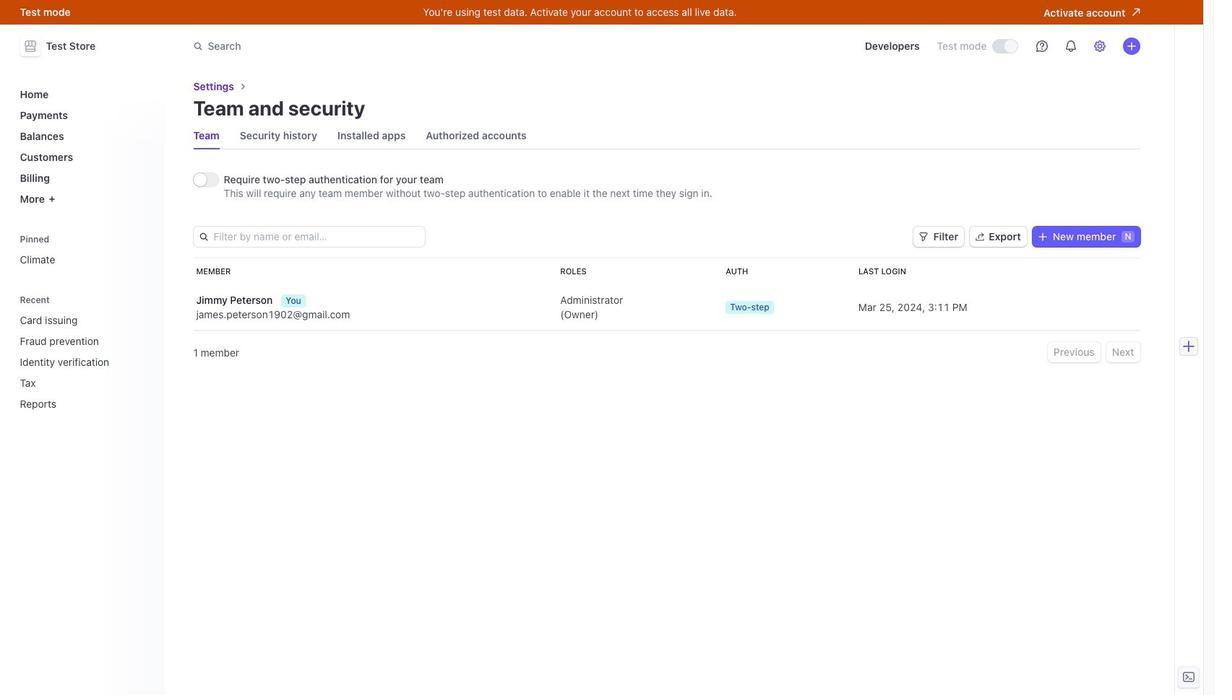Task type: describe. For each thing, give the bounding box(es) containing it.
pinned element
[[14, 229, 156, 272]]

Filter by name or email… search field
[[208, 227, 425, 247]]

Test mode checkbox
[[993, 40, 1017, 53]]

svg image
[[1038, 233, 1047, 241]]

help image
[[1036, 40, 1047, 52]]

notifications image
[[1065, 40, 1076, 52]]

svg image
[[919, 233, 928, 241]]

Search text field
[[185, 33, 592, 60]]

core navigation links element
[[14, 82, 156, 211]]

clear history image
[[141, 296, 150, 305]]

2 recent element from the top
[[14, 309, 156, 416]]

edit pins image
[[141, 235, 150, 244]]



Task type: locate. For each thing, give the bounding box(es) containing it.
recent element
[[14, 290, 156, 416], [14, 309, 156, 416]]

settings image
[[1094, 40, 1105, 52]]

None search field
[[185, 33, 592, 60]]

1 recent element from the top
[[14, 290, 156, 416]]

tab list
[[193, 123, 1140, 150]]



Task type: vqa. For each thing, say whether or not it's contained in the screenshot.
1st 'Recent' element from the bottom
yes



